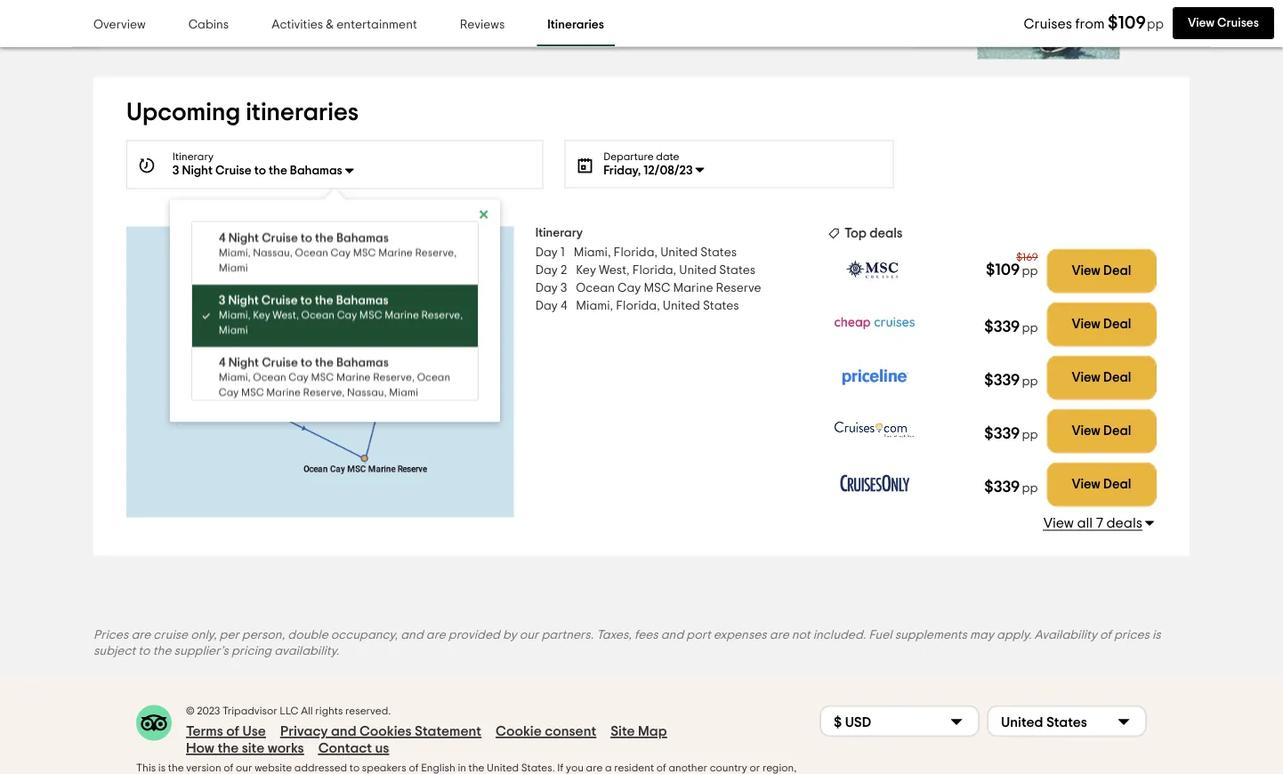 Task type: locate. For each thing, give the bounding box(es) containing it.
0 vertical spatial $109
[[1108, 14, 1146, 32]]

1 horizontal spatial is
[[1152, 629, 1161, 641]]

overview
[[93, 19, 146, 32]]

2 horizontal spatial and
[[661, 629, 684, 641]]

night inside 3 night cruise to the bahamas miami, key west, ocean cay msc marine reserve, miami
[[228, 294, 259, 307]]

ocean inside 4 night cruise to the bahamas miami, nassau, ocean cay msc marine reserve, miami
[[295, 248, 328, 258]]

1 vertical spatial is
[[158, 763, 166, 774]]

0 horizontal spatial $109
[[986, 262, 1020, 278]]

cruise for 3 night cruise to the bahamas miami, key west, ocean cay msc marine reserve, miami
[[262, 294, 298, 307]]

1 horizontal spatial deals
[[1107, 516, 1143, 530]]

and up contact
[[331, 725, 356, 739]]

0 horizontal spatial nassau,
[[253, 248, 293, 258]]

key inside 3 night cruise to the bahamas miami, key west, ocean cay msc marine reserve, miami
[[253, 310, 270, 321]]

partners.
[[541, 629, 594, 641]]

port
[[686, 629, 711, 641]]

1 horizontal spatial our
[[520, 629, 539, 641]]

to right subject
[[138, 645, 150, 657]]

pricing
[[231, 645, 272, 657]]

of left another
[[656, 763, 666, 774]]

itinerary day​​ 1 miami, florida, united states day​​ 2 key west, florida, united states day​​ 3 ocean cay msc marine reserve day​​ 4 miami, florida, united states
[[535, 227, 762, 312]]

nassau, down "3 night cruise to the bahamas"
[[253, 248, 293, 258]]

to for 4 night cruise to the bahamas miami, ocean cay msc marine reserve, ocean cay msc marine reserve, nassau, miami
[[301, 357, 312, 369]]

day​​
[[535, 246, 558, 259], [535, 264, 558, 277], [535, 282, 558, 294], [535, 300, 558, 312]]

terms
[[186, 725, 223, 739]]

prices are cruise only, per person, double occupancy, and are provided by our partners. taxes, fees and port expenses are not included. fuel supplements may apply. availability of prices is subject to the supplier's pricing availability.
[[93, 629, 1161, 657]]

nassau, inside 4 night cruise to the bahamas miami, nassau, ocean cay msc marine reserve, miami
[[253, 248, 293, 258]]

to down 4 night cruise to the bahamas miami, nassau, ocean cay msc marine reserve, miami
[[300, 294, 312, 307]]

1 horizontal spatial nassau,
[[347, 387, 387, 398]]

0 vertical spatial key
[[576, 264, 596, 277]]

1 vertical spatial key
[[253, 310, 270, 321]]

0 horizontal spatial our
[[236, 763, 252, 774]]

reserve
[[716, 282, 762, 294]]

privacy
[[280, 725, 328, 739]]

contact
[[318, 742, 372, 756]]

0 vertical spatial deals
[[870, 227, 903, 240]]

pp inside cruises from $109 pp
[[1147, 18, 1164, 31]]

statement
[[415, 725, 482, 739]]

3
[[487, 14, 494, 26], [173, 164, 179, 177], [561, 282, 567, 294], [219, 294, 226, 307]]

to inside 4 night cruise to the bahamas miami, ocean cay msc marine reserve, ocean cay msc marine reserve, nassau, miami
[[301, 357, 312, 369]]

or
[[750, 763, 760, 774]]

cruise down 4 night cruise to the bahamas miami, nassau, ocean cay msc marine reserve, miami
[[262, 294, 298, 307]]

view all 7 deals
[[1044, 516, 1143, 530]]

bahamas inside 4 night cruise to the bahamas miami, nassau, ocean cay msc marine reserve, miami
[[336, 232, 389, 244]]

1 deal from the top
[[1104, 264, 1131, 278]]

3 $339 pp from the top
[[985, 426, 1038, 442]]

key inside 'itinerary day​​ 1 miami, florida, united states day​​ 2 key west, florida, united states day​​ 3 ocean cay msc marine reserve day​​ 4 miami, florida, united states'
[[576, 264, 596, 277]]

to for 4 night cruise to the bahamas miami, nassau, ocean cay msc marine reserve, miami
[[301, 232, 312, 244]]

the down 4 night cruise to the bahamas miami, nassau, ocean cay msc marine reserve, miami
[[315, 294, 333, 307]]

marine inside 'itinerary day​​ 1 miami, florida, united states day​​ 2 key west, florida, united states day​​ 3 ocean cay msc marine reserve day​​ 4 miami, florida, united states'
[[673, 282, 713, 294]]

united down key west, florida, united states link
[[663, 300, 700, 312]]

4 night cruise to the bahamas miami, nassau, ocean cay msc marine reserve, miami
[[219, 232, 457, 273]]

is inside "prices are cruise only, per person, double occupancy, and are provided by our partners. taxes, fees and port expenses are not included. fuel supplements may apply. availability of prices is subject to the supplier's pricing availability."
[[1152, 629, 1161, 641]]

is right this
[[158, 763, 166, 774]]

and right fees at the bottom of the page
[[661, 629, 684, 641]]

&
[[326, 19, 334, 32]]

united states button
[[987, 705, 1147, 738]]

cay inside 'itinerary day​​ 1 miami, florida, united states day​​ 2 key west, florida, united states day​​ 3 ocean cay msc marine reserve day​​ 4 miami, florida, united states'
[[618, 282, 641, 294]]

united down cookie
[[487, 763, 519, 774]]

nassau, inside 4 night cruise to the bahamas miami, ocean cay msc marine reserve, ocean cay msc marine reserve, nassau, miami
[[347, 387, 387, 398]]

our right by
[[520, 629, 539, 641]]

cruise down 3 night cruise to the bahamas miami, key west, ocean cay msc marine reserve, miami on the top
[[262, 357, 298, 369]]

miami, for 4 night cruise to the bahamas miami, nassau, ocean cay msc marine reserve, miami
[[219, 248, 251, 258]]

top
[[845, 227, 867, 240]]

bahamas up 3 night cruise to the bahamas miami, key west, ocean cay msc marine reserve, miami on the top
[[336, 232, 389, 244]]

1 horizontal spatial key
[[576, 264, 596, 277]]

3 for 3 night cruise to the bahamas miami, key west, ocean cay msc marine reserve, miami
[[219, 294, 226, 307]]

0 vertical spatial our
[[520, 629, 539, 641]]

is right prices
[[1152, 629, 1161, 641]]

1 vertical spatial $109
[[986, 262, 1020, 278]]

msc inside 4 night cruise to the bahamas miami, nassau, ocean cay msc marine reserve, miami
[[353, 248, 376, 258]]

to inside 4 night cruise to the bahamas miami, nassau, ocean cay msc marine reserve, miami
[[301, 232, 312, 244]]

the up 3 night cruise to the bahamas miami, key west, ocean cay msc marine reserve, miami on the top
[[315, 232, 334, 244]]

advertisement region
[[978, 0, 1120, 59]]

1 day​​ from the top
[[535, 246, 558, 259]]

cruise
[[153, 629, 188, 641]]

cookies
[[360, 725, 412, 739]]

is
[[1152, 629, 1161, 641], [158, 763, 166, 774]]

and
[[401, 629, 423, 641], [661, 629, 684, 641], [331, 725, 356, 739]]

2 vertical spatial florida,
[[616, 300, 660, 312]]

to inside 3 night cruise to the bahamas miami, key west, ocean cay msc marine reserve, miami
[[300, 294, 312, 307]]

key west, florida, united states link
[[576, 261, 756, 279]]

3 view deal from the top
[[1072, 371, 1131, 385]]

0 vertical spatial 4
[[219, 232, 226, 244]]

5 view deal from the top
[[1072, 478, 1131, 491]]

reserve, inside 4 night cruise to the bahamas miami, nassau, ocean cay msc marine reserve, miami
[[415, 248, 457, 258]]

0 horizontal spatial key
[[253, 310, 270, 321]]

key
[[576, 264, 596, 277], [253, 310, 270, 321]]

view
[[1188, 17, 1215, 29], [1072, 264, 1101, 278], [1072, 318, 1101, 331], [1072, 371, 1101, 385], [1072, 425, 1101, 438], [1072, 478, 1101, 491], [1044, 516, 1074, 530]]

night
[[182, 164, 213, 177], [228, 232, 259, 244], [228, 294, 259, 307], [228, 357, 259, 369]]

0 horizontal spatial and
[[331, 725, 356, 739]]

cruise down "3 night cruise to the bahamas"
[[262, 232, 298, 244]]

0 horizontal spatial west,
[[273, 310, 299, 321]]

1 horizontal spatial cruises
[[1218, 17, 1259, 29]]

3 $339 from the top
[[985, 426, 1020, 442]]

1 vertical spatial florida,
[[632, 264, 677, 277]]

0 horizontal spatial itinerary
[[173, 152, 214, 163]]

0 horizontal spatial deals
[[870, 227, 903, 240]]

to down "3 night cruise to the bahamas"
[[301, 232, 312, 244]]

1 vertical spatial itinerary
[[535, 227, 583, 239]]

2 vertical spatial miami
[[389, 387, 418, 398]]

1 vertical spatial deals
[[1107, 516, 1143, 530]]

pp
[[1147, 18, 1164, 31], [1022, 264, 1038, 277], [1022, 321, 1038, 334], [1022, 375, 1038, 388], [1022, 428, 1038, 441], [1022, 482, 1038, 495]]

itinerary
[[173, 152, 214, 163], [535, 227, 583, 239]]

the inside 4 night cruise to the bahamas miami, nassau, ocean cay msc marine reserve, miami
[[315, 232, 334, 244]]

1 vertical spatial miami
[[219, 325, 248, 336]]

united
[[660, 246, 698, 259], [679, 264, 717, 277], [663, 300, 700, 312], [1001, 715, 1043, 730], [487, 763, 519, 774]]

1
[[417, 14, 422, 26], [561, 246, 565, 259]]

bahamas down 3 night cruise to the bahamas miami, key west, ocean cay msc marine reserve, miami on the top
[[336, 357, 389, 369]]

terms of use
[[186, 725, 266, 739]]

4
[[219, 232, 226, 244], [561, 300, 567, 312], [219, 357, 226, 369]]

miami, florida, united states link for 1
[[574, 244, 737, 261]]

night for 3 night cruise to the bahamas
[[182, 164, 213, 177]]

the right in
[[469, 763, 485, 774]]

itineraries
[[548, 19, 604, 32]]

3 for 3 night cruise to the bahamas
[[173, 164, 179, 177]]

bahamas for 3 night cruise to the bahamas miami, key west, ocean cay msc marine reserve, miami
[[336, 294, 389, 307]]

deals right top
[[870, 227, 903, 240]]

activities
[[272, 19, 323, 32]]

to down 3 night cruise to the bahamas miami, key west, ocean cay msc marine reserve, miami on the top
[[301, 357, 312, 369]]

1 vertical spatial miami, florida, united states link
[[576, 297, 739, 315]]

nassau, down 3 night cruise to the bahamas miami, key west, ocean cay msc marine reserve, miami on the top
[[347, 387, 387, 398]]

night inside 4 night cruise to the bahamas miami, nassau, ocean cay msc marine reserve, miami
[[228, 232, 259, 244]]

deals
[[870, 227, 903, 240], [1107, 516, 1143, 530]]

cruise inside 4 night cruise to the bahamas miami, nassau, ocean cay msc marine reserve, miami
[[262, 232, 298, 244]]

of left prices
[[1100, 629, 1111, 641]]

0 vertical spatial is
[[1152, 629, 1161, 641]]

1 $339 pp from the top
[[985, 319, 1038, 335]]

bahamas inside 4 night cruise to the bahamas miami, ocean cay msc marine reserve, ocean cay msc marine reserve, nassau, miami
[[336, 357, 389, 369]]

1 vertical spatial 2
[[561, 264, 567, 277]]

marine inside 3 night cruise to the bahamas miami, key west, ocean cay msc marine reserve, miami
[[385, 310, 419, 321]]

activities & entertainment link
[[261, 5, 428, 46]]

1 $339 from the top
[[985, 319, 1020, 335]]

bahamas down itineraries
[[290, 164, 342, 177]]

0 vertical spatial 1
[[417, 14, 422, 26]]

miami
[[219, 263, 248, 273], [219, 325, 248, 336], [389, 387, 418, 398]]

cruise for 3 night cruise to the bahamas
[[215, 164, 252, 177]]

0 horizontal spatial cruises
[[1024, 17, 1072, 31]]

double
[[288, 629, 328, 641]]

night inside 4 night cruise to the bahamas miami, ocean cay msc marine reserve, ocean cay msc marine reserve, nassau, miami
[[228, 357, 259, 369]]

bahamas for 4 night cruise to the bahamas miami, ocean cay msc marine reserve, ocean cay msc marine reserve, nassau, miami
[[336, 357, 389, 369]]

1 inside 'itinerary day​​ 1 miami, florida, united states day​​ 2 key west, florida, united states day​​ 3 ocean cay msc marine reserve day​​ 4 miami, florida, united states'
[[561, 246, 565, 259]]

1 horizontal spatial 2
[[561, 264, 567, 277]]

3 for 3
[[487, 14, 494, 26]]

0 vertical spatial itinerary
[[173, 152, 214, 163]]

the map for this itinerary is not available at this time. image
[[126, 227, 514, 517]]

2 cruises from the left
[[1218, 17, 1259, 29]]

miami, florida, united states link down 12/08/23
[[574, 244, 737, 261]]

4 $339 pp from the top
[[985, 479, 1038, 495]]

privacy and cookies statement
[[280, 725, 482, 739]]

itinerary inside 'itinerary day​​ 1 miami, florida, united states day​​ 2 key west, florida, united states day​​ 3 ocean cay msc marine reserve day​​ 4 miami, florida, united states'
[[535, 227, 583, 239]]

cruise down upcoming itineraries
[[215, 164, 252, 177]]

msc
[[353, 248, 376, 258], [644, 282, 671, 294], [359, 310, 382, 321], [311, 372, 334, 383], [241, 387, 264, 398]]

0 horizontal spatial is
[[158, 763, 166, 774]]

and inside "privacy and cookies statement" link
[[331, 725, 356, 739]]

miami, inside 3 night cruise to the bahamas miami, key west, ocean cay msc marine reserve, miami
[[219, 310, 251, 321]]

3 night cruise to the bahamas
[[173, 164, 342, 177]]

the down terms of use
[[217, 742, 239, 756]]

to down upcoming itineraries
[[254, 164, 266, 177]]

view cruises
[[1188, 17, 1259, 29]]

reviews
[[460, 19, 505, 32]]

1 horizontal spatial 1
[[561, 246, 565, 259]]

4 $339 from the top
[[985, 479, 1020, 495]]

view deal
[[1072, 264, 1131, 278], [1072, 318, 1131, 331], [1072, 371, 1131, 385], [1072, 425, 1131, 438], [1072, 478, 1131, 491]]

4 inside 4 night cruise to the bahamas miami, nassau, ocean cay msc marine reserve, miami
[[219, 232, 226, 244]]

ocean
[[295, 248, 328, 258], [576, 282, 615, 294], [301, 310, 335, 321], [253, 372, 286, 383], [417, 372, 450, 383]]

overview link
[[83, 5, 156, 46]]

cruises
[[1024, 17, 1072, 31], [1218, 17, 1259, 29]]

itineraries link
[[537, 5, 615, 46]]

1 horizontal spatial west,
[[599, 264, 630, 277]]

of inside terms of use link
[[226, 725, 239, 739]]

deals right 7
[[1107, 516, 1143, 530]]

site map how the site works
[[186, 725, 667, 756]]

use
[[242, 725, 266, 739]]

1 horizontal spatial $109
[[1108, 14, 1146, 32]]

the inside site map how the site works
[[217, 742, 239, 756]]

cruise for 4 night cruise to the bahamas miami, nassau, ocean cay msc marine reserve, miami
[[262, 232, 298, 244]]

1 vertical spatial 1
[[561, 246, 565, 259]]

1 cruises from the left
[[1024, 17, 1072, 31]]

works
[[268, 742, 304, 756]]

our down "how the site works" link
[[236, 763, 252, 774]]

the inside 4 night cruise to the bahamas miami, ocean cay msc marine reserve, ocean cay msc marine reserve, nassau, miami
[[315, 357, 334, 369]]

united down apply.
[[1001, 715, 1043, 730]]

the down cruise
[[153, 645, 171, 657]]

6
[[594, 14, 601, 26]]

miami, for 4 night cruise to the bahamas miami, ocean cay msc marine reserve, ocean cay msc marine reserve, nassau, miami
[[219, 372, 251, 383]]

1 horizontal spatial itinerary
[[535, 227, 583, 239]]

of left english
[[409, 763, 419, 774]]

miami,
[[574, 246, 611, 259], [219, 248, 251, 258], [576, 300, 613, 312], [219, 310, 251, 321], [219, 372, 251, 383]]

cruise inside 3 night cruise to the bahamas miami, key west, ocean cay msc marine reserve, miami
[[262, 294, 298, 307]]

miami, inside 4 night cruise to the bahamas miami, nassau, ocean cay msc marine reserve, miami
[[219, 248, 251, 258]]

united up reserve
[[679, 264, 717, 277]]

if
[[557, 763, 564, 774]]

$169 $109 pp
[[986, 252, 1038, 278]]

miami, florida, united states link
[[574, 244, 737, 261], [576, 297, 739, 315]]

fees
[[635, 629, 658, 641]]

how
[[186, 742, 214, 756]]

0 vertical spatial nassau,
[[253, 248, 293, 258]]

3 inside 3 night cruise to the bahamas miami, key west, ocean cay msc marine reserve, miami
[[219, 294, 226, 307]]

4 for 4 night cruise to the bahamas miami, nassau, ocean cay msc marine reserve, miami
[[219, 232, 226, 244]]

0 horizontal spatial 2
[[452, 14, 458, 26]]

1 vertical spatial nassau,
[[347, 387, 387, 398]]

miami, florida, united states link down key west, florida, united states link
[[576, 297, 739, 315]]

2 vertical spatial 4
[[219, 357, 226, 369]]

1 vertical spatial west,
[[273, 310, 299, 321]]

version
[[186, 763, 221, 774]]

expenses
[[714, 629, 767, 641]]

miami, inside 4 night cruise to the bahamas miami, ocean cay msc marine reserve, ocean cay msc marine reserve, nassau, miami
[[219, 372, 251, 383]]

and right occupancy,
[[401, 629, 423, 641]]

$ usd button
[[820, 705, 980, 738]]

usd
[[845, 715, 872, 730]]

cruise inside 4 night cruise to the bahamas miami, ocean cay msc marine reserve, ocean cay msc marine reserve, nassau, miami
[[262, 357, 298, 369]]

are left a
[[586, 763, 603, 774]]

bahamas
[[290, 164, 342, 177], [336, 232, 389, 244], [336, 294, 389, 307], [336, 357, 389, 369]]

of up "how the site works" link
[[226, 725, 239, 739]]

0 vertical spatial west,
[[599, 264, 630, 277]]

bahamas down 4 night cruise to the bahamas miami, nassau, ocean cay msc marine reserve, miami
[[336, 294, 389, 307]]

$ usd
[[834, 715, 872, 730]]

country
[[710, 763, 747, 774]]

2
[[452, 14, 458, 26], [561, 264, 567, 277]]

1 vertical spatial 4
[[561, 300, 567, 312]]

4 day​​ from the top
[[535, 300, 558, 312]]

itineraries
[[246, 100, 359, 125]]

to for 3 night cruise to the bahamas
[[254, 164, 266, 177]]

0 vertical spatial miami, florida, united states link
[[574, 244, 737, 261]]

© 2023 tripadvisor llc all rights reserved.
[[186, 706, 391, 717]]

4 deal from the top
[[1104, 425, 1131, 438]]

the down 3 night cruise to the bahamas miami, key west, ocean cay msc marine reserve, miami on the top
[[315, 357, 334, 369]]

bahamas inside 3 night cruise to the bahamas miami, key west, ocean cay msc marine reserve, miami
[[336, 294, 389, 307]]

0 vertical spatial miami
[[219, 263, 248, 273]]

4 inside 4 night cruise to the bahamas miami, ocean cay msc marine reserve, ocean cay msc marine reserve, nassau, miami
[[219, 357, 226, 369]]



Task type: describe. For each thing, give the bounding box(es) containing it.
are inside . if you are a resident of another country or region,
[[586, 763, 603, 774]]

5
[[558, 14, 565, 26]]

cruises from $109 pp
[[1024, 14, 1164, 32]]

states inside popup button
[[1046, 715, 1088, 730]]

all
[[1077, 516, 1093, 530]]

itinerary for itinerary
[[173, 152, 214, 163]]

2 $339 from the top
[[985, 372, 1020, 388]]

2 link
[[437, 2, 473, 38]]

are left cruise
[[131, 629, 151, 641]]

reviews link
[[449, 5, 516, 46]]

0 vertical spatial 2
[[452, 14, 458, 26]]

miami inside 3 night cruise to the bahamas miami, key west, ocean cay msc marine reserve, miami
[[219, 325, 248, 336]]

may
[[970, 629, 994, 641]]

of right version
[[224, 763, 234, 774]]

bahamas for 3 night cruise to the bahamas
[[290, 164, 342, 177]]

llc
[[280, 706, 299, 717]]

cabins
[[188, 19, 229, 32]]

4 for 4 night cruise to the bahamas miami, ocean cay msc marine reserve, ocean cay msc marine reserve, nassau, miami
[[219, 357, 226, 369]]

tripadvisor
[[222, 706, 277, 717]]

miami, for 3 night cruise to the bahamas miami, key west, ocean cay msc marine reserve, miami
[[219, 310, 251, 321]]

a
[[605, 763, 612, 774]]

how the site works link
[[186, 740, 304, 757]]

4 view deal from the top
[[1072, 425, 1131, 438]]

prices
[[1114, 629, 1150, 641]]

provided
[[448, 629, 500, 641]]

2 view deal from the top
[[1072, 318, 1131, 331]]

upcoming
[[126, 100, 240, 125]]

5 link
[[544, 2, 580, 38]]

7
[[1096, 516, 1103, 530]]

msc inside 3 night cruise to the bahamas miami, key west, ocean cay msc marine reserve, miami
[[359, 310, 382, 321]]

3 day​​ from the top
[[535, 282, 558, 294]]

cay inside 3 night cruise to the bahamas miami, key west, ocean cay msc marine reserve, miami
[[337, 310, 357, 321]]

are left not
[[770, 629, 789, 641]]

by
[[503, 629, 517, 641]]

msc inside 'itinerary day​​ 1 miami, florida, united states day​​ 2 key west, florida, united states day​​ 3 ocean cay msc marine reserve day​​ 4 miami, florida, united states'
[[644, 282, 671, 294]]

cookie consent
[[496, 725, 596, 739]]

miami inside 4 night cruise to the bahamas miami, nassau, ocean cay msc marine reserve, miami
[[219, 263, 248, 273]]

west, inside 'itinerary day​​ 1 miami, florida, united states day​​ 2 key west, florida, united states day​​ 3 ocean cay msc marine reserve day​​ 4 miami, florida, united states'
[[599, 264, 630, 277]]

united states
[[1001, 715, 1088, 730]]

ocean inside 3 night cruise to the bahamas miami, key west, ocean cay msc marine reserve, miami
[[301, 310, 335, 321]]

taxes,
[[596, 629, 632, 641]]

2 deal from the top
[[1104, 318, 1131, 331]]

marine inside 4 night cruise to the bahamas miami, nassau, ocean cay msc marine reserve, miami
[[378, 248, 413, 258]]

english
[[421, 763, 455, 774]]

©
[[186, 706, 195, 717]]

friday,
[[604, 164, 641, 177]]

reserve, inside 3 night cruise to the bahamas miami, key west, ocean cay msc marine reserve, miami
[[421, 310, 463, 321]]

ocean inside 'itinerary day​​ 1 miami, florida, united states day​​ 2 key west, florida, united states day​​ 3 ocean cay msc marine reserve day​​ 4 miami, florida, united states'
[[576, 282, 615, 294]]

bahamas for 4 night cruise to the bahamas miami, nassau, ocean cay msc marine reserve, miami
[[336, 232, 389, 244]]

night for 4 night cruise to the bahamas miami, nassau, ocean cay msc marine reserve, miami
[[228, 232, 259, 244]]

miami, florida, united states link for 4
[[576, 297, 739, 315]]

site
[[611, 725, 635, 739]]

date
[[656, 152, 680, 163]]

our inside "prices are cruise only, per person, double occupancy, and are provided by our partners. taxes, fees and port expenses are not included. fuel supplements may apply. availability of prices is subject to the supplier's pricing availability."
[[520, 629, 539, 641]]

.
[[552, 763, 555, 774]]

1 view deal from the top
[[1072, 264, 1131, 278]]

2023
[[197, 706, 220, 717]]

entertainment
[[337, 19, 417, 32]]

night for 4 night cruise to the bahamas miami, ocean cay msc marine reserve, ocean cay msc marine reserve, nassau, miami
[[228, 357, 259, 369]]

west, inside 3 night cruise to the bahamas miami, key west, ocean cay msc marine reserve, miami
[[273, 310, 299, 321]]

2 day​​ from the top
[[535, 264, 558, 277]]

activities & entertainment
[[272, 19, 417, 32]]

upcoming itineraries
[[126, 100, 359, 125]]

all
[[301, 706, 313, 717]]

3 link
[[473, 2, 508, 38]]

12/08/23
[[644, 164, 693, 177]]

site map link
[[611, 723, 667, 740]]

departure date friday, 12/08/23
[[604, 152, 693, 177]]

0 horizontal spatial 1
[[417, 14, 422, 26]]

the inside 3 night cruise to the bahamas miami, key west, ocean cay msc marine reserve, miami
[[315, 294, 333, 307]]

in
[[458, 763, 466, 774]]

cay inside 4 night cruise to the bahamas miami, nassau, ocean cay msc marine reserve, miami
[[331, 248, 351, 258]]

addressed
[[294, 763, 347, 774]]

the left version
[[168, 763, 184, 774]]

contact us
[[318, 742, 389, 756]]

per
[[219, 629, 239, 641]]

privacy and cookies statement link
[[280, 723, 482, 740]]

fuel
[[869, 629, 892, 641]]

availability
[[1035, 629, 1097, 641]]

contact us link
[[318, 740, 389, 757]]

0 vertical spatial florida,
[[614, 246, 658, 259]]

the inside "prices are cruise only, per person, double occupancy, and are provided by our partners. taxes, fees and port expenses are not included. fuel supplements may apply. availability of prices is subject to the supplier's pricing availability."
[[153, 645, 171, 657]]

united inside popup button
[[1001, 715, 1043, 730]]

4 inside 'itinerary day​​ 1 miami, florida, united states day​​ 2 key west, florida, united states day​​ 3 ocean cay msc marine reserve day​​ 4 miami, florida, united states'
[[561, 300, 567, 312]]

subject
[[93, 645, 135, 657]]

cookie consent button
[[496, 723, 596, 740]]

3 inside 'itinerary day​​ 1 miami, florida, united states day​​ 2 key west, florida, united states day​​ 3 ocean cay msc marine reserve day​​ 4 miami, florida, united states'
[[561, 282, 567, 294]]

website
[[255, 763, 292, 774]]

night for 3 night cruise to the bahamas miami, key west, ocean cay msc marine reserve, miami
[[228, 294, 259, 307]]

site
[[242, 742, 265, 756]]

pp inside $169 $109 pp
[[1022, 264, 1038, 277]]

cruise for 4 night cruise to the bahamas miami, ocean cay msc marine reserve, ocean cay msc marine reserve, nassau, miami
[[262, 357, 298, 369]]

3 deal from the top
[[1104, 371, 1131, 385]]

1 vertical spatial our
[[236, 763, 252, 774]]

supplements
[[895, 629, 967, 641]]

2 inside 'itinerary day​​ 1 miami, florida, united states day​​ 2 key west, florida, united states day​​ 3 ocean cay msc marine reserve day​​ 4 miami, florida, united states'
[[561, 264, 567, 277]]

the down itineraries
[[269, 164, 287, 177]]

prices
[[93, 629, 128, 641]]

$
[[834, 715, 842, 730]]

map
[[638, 725, 667, 739]]

3 night cruise to the bahamas miami, key west, ocean cay msc marine reserve, miami
[[219, 294, 463, 336]]

to for 3 night cruise to the bahamas miami, key west, ocean cay msc marine reserve, miami
[[300, 294, 312, 307]]

supplier's
[[174, 645, 229, 657]]

cruises inside cruises from $109 pp
[[1024, 17, 1072, 31]]

terms of use link
[[186, 723, 266, 740]]

5 deal from the top
[[1104, 478, 1131, 491]]

2 $339 pp from the top
[[985, 372, 1038, 388]]

you
[[566, 763, 584, 774]]

1 horizontal spatial and
[[401, 629, 423, 641]]

of inside . if you are a resident of another country or region,
[[656, 763, 666, 774]]

this is the version of our website addressed to speakers of english in the united states
[[136, 763, 552, 774]]

this
[[136, 763, 156, 774]]

of inside "prices are cruise only, per person, double occupancy, and are provided by our partners. taxes, fees and port expenses are not included. fuel supplements may apply. availability of prices is subject to the supplier's pricing availability."
[[1100, 629, 1111, 641]]

resident
[[614, 763, 654, 774]]

$109 inside $169 $109 pp
[[986, 262, 1020, 278]]

united up key west, florida, united states link
[[660, 246, 698, 259]]

to inside "prices are cruise only, per person, double occupancy, and are provided by our partners. taxes, fees and port expenses are not included. fuel supplements may apply. availability of prices is subject to the supplier's pricing availability."
[[138, 645, 150, 657]]

availability.
[[274, 645, 339, 657]]

are left provided
[[426, 629, 446, 641]]

from
[[1076, 17, 1105, 31]]

cabins link
[[178, 5, 240, 46]]

top deals
[[845, 227, 903, 240]]

to down the contact us link
[[350, 763, 360, 774]]

not
[[792, 629, 810, 641]]

itinerary for itinerary day​​ 1 miami, florida, united states day​​ 2 key west, florida, united states day​​ 3 ocean cay msc marine reserve day​​ 4 miami, florida, united states
[[535, 227, 583, 239]]

$169
[[1017, 252, 1038, 263]]

miami inside 4 night cruise to the bahamas miami, ocean cay msc marine reserve, ocean cay msc marine reserve, nassau, miami
[[389, 387, 418, 398]]



Task type: vqa. For each thing, say whether or not it's contained in the screenshot.
second The 7 from the right
no



